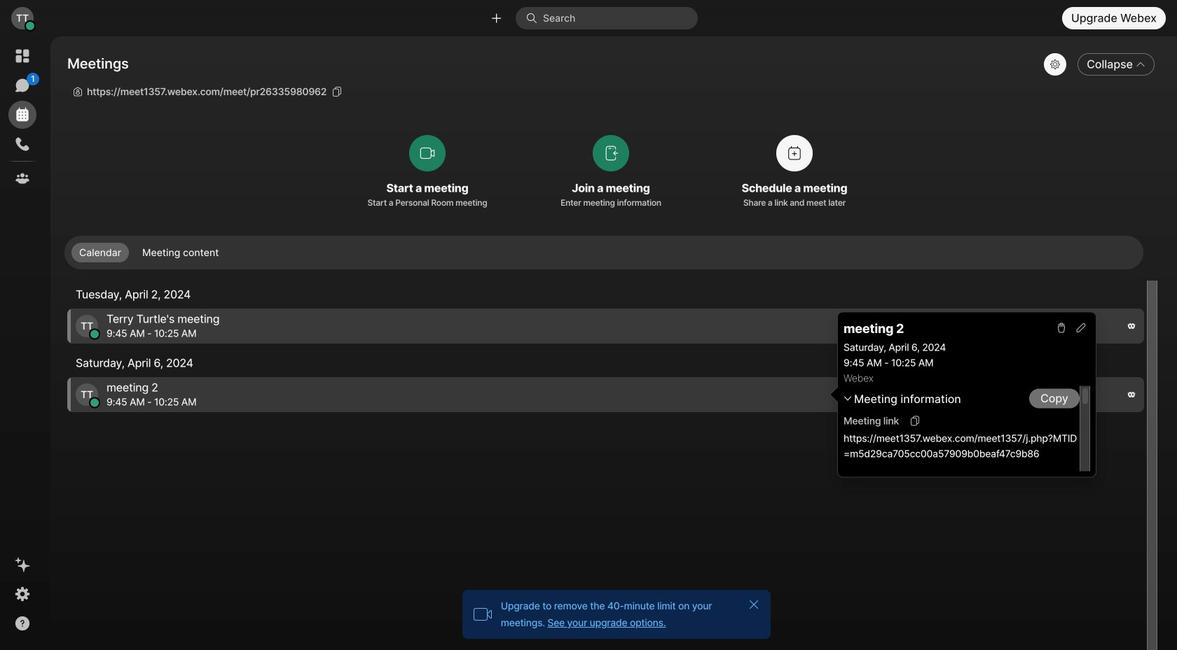 Task type: locate. For each thing, give the bounding box(es) containing it.
webex tab list
[[8, 42, 39, 193]]

navigation
[[0, 36, 45, 651]]

camera_28 image
[[473, 605, 492, 625]]



Task type: describe. For each thing, give the bounding box(es) containing it.
april 6, 2024 9:45 am to 10:25 am meeting 2 non-recurring meeting,  terry turtle list item
[[67, 378, 1144, 413]]

arrow down_12 image
[[844, 395, 851, 403]]

cancel_16 image
[[748, 600, 760, 611]]



Task type: vqa. For each thing, say whether or not it's contained in the screenshot.
CAMERA_28 Image
yes



